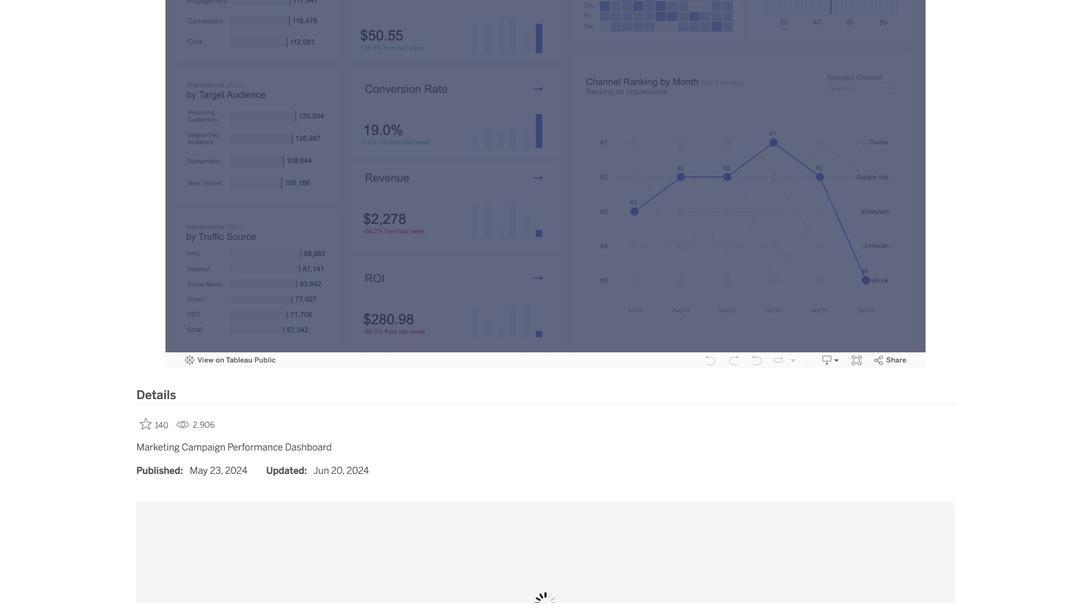 Task type: vqa. For each thing, say whether or not it's contained in the screenshot.
Go to search image
no



Task type: describe. For each thing, give the bounding box(es) containing it.
Add Favorite button
[[136, 415, 172, 434]]

add favorite image
[[140, 418, 152, 430]]



